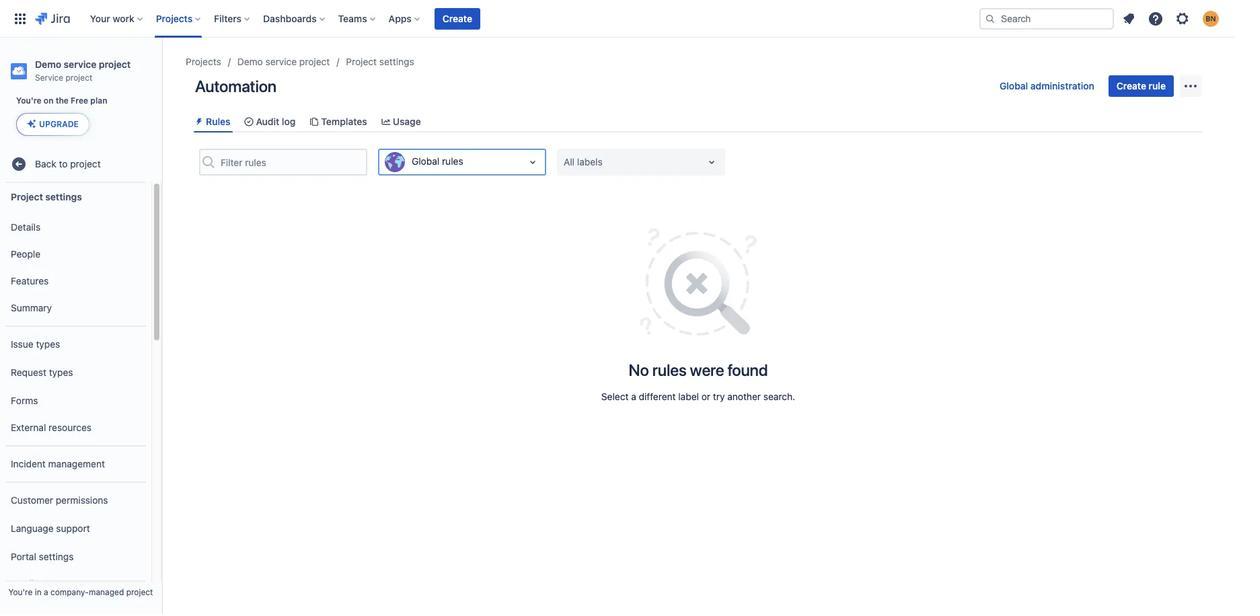 Task type: describe. For each thing, give the bounding box(es) containing it.
on
[[44, 96, 54, 106]]

demo service project service project
[[35, 59, 131, 83]]

another
[[728, 391, 761, 403]]

demo service project
[[237, 56, 330, 67]]

service for demo service project
[[266, 56, 297, 67]]

global for global rules
[[412, 156, 440, 167]]

issue types
[[11, 338, 60, 350]]

create rule button
[[1109, 75, 1174, 97]]

audit
[[256, 116, 280, 127]]

work
[[113, 12, 134, 24]]

project settings link
[[346, 54, 414, 70]]

open image
[[704, 154, 720, 170]]

external resources link
[[5, 415, 146, 442]]

settings for demo service project
[[380, 56, 414, 67]]

notifications image
[[1121, 10, 1137, 27]]

global administration
[[1000, 80, 1095, 92]]

usage
[[393, 116, 421, 127]]

or
[[702, 391, 711, 403]]

global administration link
[[992, 75, 1103, 97]]

email requests
[[11, 578, 74, 589]]

back
[[35, 158, 56, 169]]

request
[[11, 367, 46, 378]]

apps button
[[385, 8, 425, 29]]

upgrade button
[[17, 114, 89, 135]]

projects button
[[152, 8, 206, 29]]

people
[[11, 248, 40, 260]]

dashboards button
[[259, 8, 330, 29]]

global for global administration
[[1000, 80, 1029, 92]]

rules for global
[[442, 156, 463, 167]]

you're in a company-managed project
[[8, 588, 153, 598]]

1 vertical spatial a
[[44, 588, 48, 598]]

resources
[[49, 422, 92, 433]]

try
[[713, 391, 725, 403]]

audit log
[[256, 116, 296, 127]]

templates
[[321, 116, 367, 127]]

customer permissions link
[[5, 487, 146, 514]]

to
[[59, 158, 68, 169]]

appswitcher icon image
[[12, 10, 28, 27]]

search.
[[764, 391, 796, 403]]

found
[[728, 361, 768, 380]]

request types
[[11, 367, 73, 378]]

incident management link
[[5, 451, 146, 478]]

service for demo service project service project
[[64, 59, 96, 70]]

group containing issue types
[[5, 326, 146, 446]]

incident management
[[11, 458, 105, 470]]

were
[[690, 361, 724, 380]]

Filter rules field
[[217, 150, 366, 174]]

sidebar navigation image
[[147, 54, 176, 81]]

upgrade
[[39, 119, 79, 129]]

rules
[[206, 116, 230, 127]]

1 horizontal spatial project settings
[[346, 56, 414, 67]]

email
[[11, 578, 34, 589]]

filters button
[[210, 8, 255, 29]]

plan
[[90, 96, 107, 106]]

rules for no
[[653, 361, 687, 380]]

request types link
[[5, 358, 146, 388]]

portal
[[11, 551, 36, 562]]

teams
[[338, 12, 367, 24]]

in
[[35, 588, 41, 598]]

external
[[11, 422, 46, 433]]

1 vertical spatial project
[[11, 191, 43, 202]]

tab list containing rules
[[188, 110, 1209, 133]]

company-
[[50, 588, 89, 598]]

no
[[629, 361, 649, 380]]

projects for projects dropdown button
[[156, 12, 193, 24]]

get up and running quickly image
[[640, 228, 757, 336]]

rules image
[[194, 116, 205, 127]]

language support link
[[5, 514, 146, 544]]

types for request types
[[49, 367, 73, 378]]

different
[[639, 391, 676, 403]]

project for back to project
[[70, 158, 101, 169]]

apps
[[389, 12, 412, 24]]

no rules were found
[[629, 361, 768, 380]]

group containing details
[[5, 210, 146, 326]]

language
[[11, 523, 54, 534]]

management
[[48, 458, 105, 470]]

1 vertical spatial settings
[[45, 191, 82, 202]]

create rule
[[1117, 80, 1166, 92]]

incident
[[11, 458, 46, 470]]

administration
[[1031, 80, 1095, 92]]

support
[[56, 523, 90, 534]]

settings for language support
[[39, 551, 74, 562]]

forms
[[11, 395, 38, 406]]

types for issue types
[[36, 338, 60, 350]]



Task type: locate. For each thing, give the bounding box(es) containing it.
types down issue types link
[[49, 367, 73, 378]]

1 horizontal spatial demo
[[237, 56, 263, 67]]

portal settings link
[[5, 544, 146, 571]]

project up the details
[[11, 191, 43, 202]]

Search field
[[980, 8, 1115, 29]]

you're left the in at left bottom
[[8, 588, 33, 598]]

group
[[5, 210, 146, 326], [5, 326, 146, 446], [5, 482, 146, 614]]

help image
[[1148, 10, 1164, 27]]

group containing customer permissions
[[5, 482, 146, 614]]

people link
[[5, 241, 146, 268]]

summary
[[11, 302, 52, 313]]

requests
[[37, 578, 74, 589]]

1 horizontal spatial create
[[1117, 80, 1147, 92]]

banner
[[0, 0, 1236, 38]]

open image
[[525, 154, 541, 170]]

types
[[36, 338, 60, 350], [49, 367, 73, 378]]

settings
[[380, 56, 414, 67], [45, 191, 82, 202], [39, 551, 74, 562]]

0 vertical spatial project settings
[[346, 56, 414, 67]]

project settings
[[346, 56, 414, 67], [11, 191, 82, 202]]

demo for demo service project
[[237, 56, 263, 67]]

demo up service
[[35, 59, 61, 70]]

global rules
[[412, 156, 463, 167]]

select a different label or try another search.
[[602, 391, 796, 403]]

project down teams popup button
[[346, 56, 377, 67]]

settings image
[[1175, 10, 1191, 27]]

settings inside group
[[39, 551, 74, 562]]

a
[[631, 391, 637, 403], [44, 588, 48, 598]]

back to project
[[35, 158, 101, 169]]

2 group from the top
[[5, 326, 146, 446]]

projects link
[[186, 54, 221, 70]]

permissions
[[56, 494, 108, 506]]

issue types link
[[5, 331, 146, 358]]

jira image
[[35, 10, 70, 27], [35, 10, 70, 27]]

0 horizontal spatial a
[[44, 588, 48, 598]]

dashboards
[[263, 12, 317, 24]]

1 vertical spatial you're
[[8, 588, 33, 598]]

settings up requests
[[39, 551, 74, 562]]

service
[[266, 56, 297, 67], [64, 59, 96, 70]]

0 vertical spatial you're
[[16, 96, 42, 106]]

1 vertical spatial create
[[1117, 80, 1147, 92]]

0 vertical spatial settings
[[380, 56, 414, 67]]

1 horizontal spatial rules
[[653, 361, 687, 380]]

create for create rule
[[1117, 80, 1147, 92]]

0 vertical spatial a
[[631, 391, 637, 403]]

0 vertical spatial rules
[[442, 156, 463, 167]]

filters
[[214, 12, 242, 24]]

0 vertical spatial global
[[1000, 80, 1029, 92]]

project down dashboards dropdown button
[[299, 56, 330, 67]]

create left rule
[[1117, 80, 1147, 92]]

service inside demo service project service project
[[64, 59, 96, 70]]

1 horizontal spatial a
[[631, 391, 637, 403]]

0 vertical spatial types
[[36, 338, 60, 350]]

features link
[[5, 268, 146, 295]]

banner containing your work
[[0, 0, 1236, 38]]

1 vertical spatial project settings
[[11, 191, 82, 202]]

global down usage
[[412, 156, 440, 167]]

settings down apps
[[380, 56, 414, 67]]

a right the select
[[631, 391, 637, 403]]

automation
[[195, 77, 277, 96]]

select
[[602, 391, 629, 403]]

demo for demo service project service project
[[35, 59, 61, 70]]

project up the free
[[66, 73, 92, 83]]

details link
[[5, 214, 146, 241]]

0 horizontal spatial project
[[11, 191, 43, 202]]

you're for you're on the free plan
[[16, 96, 42, 106]]

actions image
[[1183, 78, 1199, 94]]

details
[[11, 221, 41, 233]]

issue
[[11, 338, 33, 350]]

1 vertical spatial global
[[412, 156, 440, 167]]

you're left on
[[16, 96, 42, 106]]

free
[[71, 96, 88, 106]]

project
[[299, 56, 330, 67], [99, 59, 131, 70], [66, 73, 92, 83], [70, 158, 101, 169], [126, 588, 153, 598]]

projects right the work
[[156, 12, 193, 24]]

0 horizontal spatial service
[[64, 59, 96, 70]]

you're for you're in a company-managed project
[[8, 588, 33, 598]]

1 vertical spatial projects
[[186, 56, 221, 67]]

1 vertical spatial rules
[[653, 361, 687, 380]]

0 horizontal spatial rules
[[442, 156, 463, 167]]

projects inside dropdown button
[[156, 12, 193, 24]]

0 horizontal spatial project settings
[[11, 191, 82, 202]]

project right to
[[70, 158, 101, 169]]

1 horizontal spatial project
[[346, 56, 377, 67]]

all labels
[[564, 156, 603, 168]]

usage image
[[381, 116, 392, 127]]

summary link
[[5, 295, 146, 322]]

audit log image
[[244, 116, 255, 127]]

settings down to
[[45, 191, 82, 202]]

rule
[[1149, 80, 1166, 92]]

project settings down back
[[11, 191, 82, 202]]

3 group from the top
[[5, 482, 146, 614]]

1 group from the top
[[5, 210, 146, 326]]

create inside primary element
[[443, 12, 472, 24]]

your
[[90, 12, 110, 24]]

managed
[[89, 588, 124, 598]]

projects up automation
[[186, 56, 221, 67]]

back to project link
[[5, 151, 156, 178]]

rules
[[442, 156, 463, 167], [653, 361, 687, 380]]

teams button
[[334, 8, 381, 29]]

customer
[[11, 494, 53, 506]]

your work button
[[86, 8, 148, 29]]

projects
[[156, 12, 193, 24], [186, 56, 221, 67]]

your profile and settings image
[[1203, 10, 1220, 27]]

service up the free
[[64, 59, 96, 70]]

create for create
[[443, 12, 472, 24]]

tab list
[[188, 110, 1209, 133]]

0 vertical spatial create
[[443, 12, 472, 24]]

demo service project link
[[237, 54, 330, 70]]

the
[[56, 96, 69, 106]]

global left 'administration'
[[1000, 80, 1029, 92]]

customer permissions
[[11, 494, 108, 506]]

search image
[[985, 13, 996, 24]]

demo inside demo service project service project
[[35, 59, 61, 70]]

project right managed
[[126, 588, 153, 598]]

0 horizontal spatial create
[[443, 12, 472, 24]]

a right the in at left bottom
[[44, 588, 48, 598]]

labels
[[577, 156, 603, 168]]

0 horizontal spatial global
[[412, 156, 440, 167]]

service
[[35, 73, 63, 83]]

project settings down apps
[[346, 56, 414, 67]]

you're
[[16, 96, 42, 106], [8, 588, 33, 598]]

create right apps popup button
[[443, 12, 472, 24]]

projects for projects link
[[186, 56, 221, 67]]

types right issue
[[36, 338, 60, 350]]

log
[[282, 116, 296, 127]]

project for demo service project service project
[[99, 59, 131, 70]]

project up plan
[[99, 59, 131, 70]]

1 horizontal spatial service
[[266, 56, 297, 67]]

project
[[346, 56, 377, 67], [11, 191, 43, 202]]

label
[[679, 391, 699, 403]]

create button
[[435, 8, 481, 29]]

you're on the free plan
[[16, 96, 107, 106]]

features
[[11, 275, 49, 286]]

project for demo service project
[[299, 56, 330, 67]]

email requests link
[[5, 571, 146, 598]]

1 horizontal spatial global
[[1000, 80, 1029, 92]]

0 vertical spatial projects
[[156, 12, 193, 24]]

demo up automation
[[237, 56, 263, 67]]

2 vertical spatial settings
[[39, 551, 74, 562]]

service down dashboards
[[266, 56, 297, 67]]

0 horizontal spatial demo
[[35, 59, 61, 70]]

templates image
[[309, 116, 320, 127]]

external resources
[[11, 422, 92, 433]]

portal settings
[[11, 551, 74, 562]]

primary element
[[8, 0, 980, 37]]

forms link
[[5, 388, 146, 415]]

language support
[[11, 523, 90, 534]]

1 vertical spatial types
[[49, 367, 73, 378]]

0 vertical spatial project
[[346, 56, 377, 67]]

your work
[[90, 12, 134, 24]]

all
[[564, 156, 575, 168]]



Task type: vqa. For each thing, say whether or not it's contained in the screenshot.
"service"
yes



